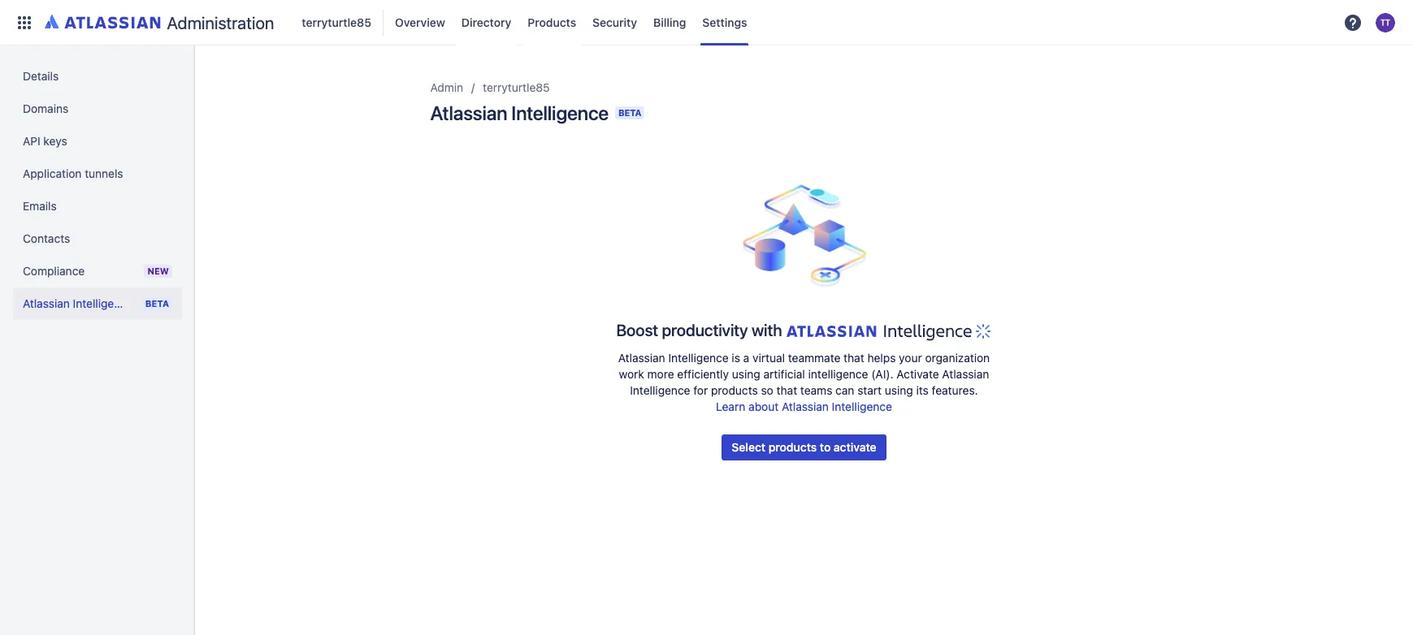 Task type: locate. For each thing, give the bounding box(es) containing it.
using down (ai).
[[885, 384, 914, 398]]

atlassian down organization
[[943, 367, 990, 381]]

1 vertical spatial terryturtle85 link
[[483, 78, 550, 98]]

domains link
[[13, 93, 182, 125]]

efficiently
[[678, 367, 729, 381]]

atlassian image
[[45, 11, 161, 31], [45, 11, 161, 31]]

that
[[844, 351, 865, 365], [777, 384, 798, 398]]

1 horizontal spatial atlassian intelligence
[[430, 102, 609, 124]]

helps
[[868, 351, 896, 365]]

atlassian
[[430, 102, 508, 124], [23, 297, 70, 311], [619, 351, 666, 365], [943, 367, 990, 381], [782, 400, 829, 414]]

select
[[732, 441, 766, 454]]

products
[[711, 384, 758, 398], [769, 441, 817, 454]]

contacts
[[23, 232, 70, 246]]

work
[[619, 367, 645, 381]]

select products to activate button
[[722, 435, 887, 461]]

that up intelligence
[[844, 351, 865, 365]]

so
[[761, 384, 774, 398]]

0 vertical spatial products
[[711, 384, 758, 398]]

terryturtle85 inside terryturtle85 "link"
[[302, 15, 372, 29]]

new
[[147, 266, 169, 276]]

1 horizontal spatial using
[[885, 384, 914, 398]]

0 horizontal spatial that
[[777, 384, 798, 398]]

directory link
[[457, 9, 517, 35]]

0 horizontal spatial atlassian intelligence
[[23, 297, 133, 311]]

features.
[[932, 384, 979, 398]]

atlassian down compliance
[[23, 297, 70, 311]]

compliance
[[23, 264, 85, 278]]

0 horizontal spatial terryturtle85
[[302, 15, 372, 29]]

0 vertical spatial terryturtle85 link
[[297, 9, 376, 35]]

overview link
[[390, 9, 450, 35]]

atlassian intelligence
[[430, 102, 609, 124], [23, 297, 133, 311]]

using
[[732, 367, 761, 381], [885, 384, 914, 398]]

intelligence
[[512, 102, 609, 124], [73, 297, 133, 311], [669, 351, 729, 365], [630, 384, 691, 398], [832, 400, 893, 414]]

toggle navigation image
[[179, 65, 215, 98]]

intelligence
[[809, 367, 869, 381]]

1 horizontal spatial terryturtle85
[[483, 80, 550, 94]]

1 vertical spatial using
[[885, 384, 914, 398]]

0 vertical spatial terryturtle85
[[302, 15, 372, 29]]

products
[[528, 15, 577, 29]]

atlassian intelligence down compliance
[[23, 297, 133, 311]]

your
[[899, 351, 922, 365]]

atlassian down admin link
[[430, 102, 508, 124]]

1 vertical spatial terryturtle85
[[483, 80, 550, 94]]

api
[[23, 134, 40, 148]]

with
[[752, 321, 782, 340]]

0 vertical spatial that
[[844, 351, 865, 365]]

0 horizontal spatial terryturtle85 link
[[297, 9, 376, 35]]

1 horizontal spatial that
[[844, 351, 865, 365]]

help icon image
[[1344, 13, 1363, 32]]

api keys link
[[13, 125, 182, 158]]

teammate
[[788, 351, 841, 365]]

terryturtle85 link inside global navigation element
[[297, 9, 376, 35]]

1 horizontal spatial products
[[769, 441, 817, 454]]

admin
[[430, 80, 464, 94]]

atlassian up work
[[619, 351, 666, 365]]

emails link
[[13, 190, 182, 223]]

1 horizontal spatial beta
[[619, 107, 642, 118]]

terryturtle85
[[302, 15, 372, 29], [483, 80, 550, 94]]

directory
[[462, 15, 512, 29]]

atlassian intelligence down admin link
[[430, 102, 609, 124]]

boost
[[617, 321, 659, 340]]

using down a
[[732, 367, 761, 381]]

1 vertical spatial atlassian intelligence
[[23, 297, 133, 311]]

its
[[917, 384, 929, 398]]

beta
[[619, 107, 642, 118], [145, 298, 169, 309]]

more
[[648, 367, 674, 381]]

account image
[[1376, 13, 1396, 32]]

atlassian down teams
[[782, 400, 829, 414]]

products up learn
[[711, 384, 758, 398]]

0 vertical spatial using
[[732, 367, 761, 381]]

about
[[749, 400, 779, 414]]

1 vertical spatial beta
[[145, 298, 169, 309]]

activate
[[897, 367, 940, 381]]

0 horizontal spatial products
[[711, 384, 758, 398]]

that down artificial
[[777, 384, 798, 398]]

boost productivity with
[[617, 321, 782, 340]]

1 horizontal spatial terryturtle85 link
[[483, 78, 550, 98]]

api keys
[[23, 134, 67, 148]]

(ai).
[[872, 367, 894, 381]]

terryturtle85 link
[[297, 9, 376, 35], [483, 78, 550, 98]]

products link
[[523, 9, 581, 35]]

products left to
[[769, 441, 817, 454]]

1 vertical spatial products
[[769, 441, 817, 454]]



Task type: describe. For each thing, give the bounding box(es) containing it.
select products to activate
[[732, 441, 877, 454]]

is
[[732, 351, 741, 365]]

application
[[23, 167, 82, 180]]

a
[[744, 351, 750, 365]]

for
[[694, 384, 708, 398]]

keys
[[43, 134, 67, 148]]

learn
[[716, 400, 746, 414]]

administration link
[[39, 9, 281, 35]]

tunnels
[[85, 167, 123, 180]]

artificial
[[764, 367, 805, 381]]

contacts link
[[13, 223, 182, 255]]

productivity
[[662, 321, 748, 340]]

can
[[836, 384, 855, 398]]

settings link
[[698, 9, 752, 35]]

administration
[[167, 13, 274, 32]]

activate
[[834, 441, 877, 454]]

appswitcher icon image
[[15, 13, 34, 32]]

0 horizontal spatial beta
[[145, 298, 169, 309]]

products inside atlassian intelligence is a virtual teammate that helps your organization work more efficiently using artificial intelligence (ai). activate atlassian intelligence for products so that teams can start using its features. learn about atlassian intelligence
[[711, 384, 758, 398]]

0 vertical spatial atlassian intelligence
[[430, 102, 609, 124]]

global navigation element
[[10, 0, 1339, 45]]

atlassian intelligence is a virtual teammate that helps your organization work more efficiently using artificial intelligence (ai). activate atlassian intelligence for products so that teams can start using its features. learn about atlassian intelligence
[[619, 351, 990, 414]]

emails
[[23, 199, 57, 213]]

0 vertical spatial beta
[[619, 107, 642, 118]]

to
[[820, 441, 831, 454]]

application tunnels link
[[13, 158, 182, 190]]

settings
[[703, 15, 748, 29]]

terryturtle85 for bottommost terryturtle85 "link"
[[483, 80, 550, 94]]

terryturtle85 for terryturtle85 "link" in global navigation element
[[302, 15, 372, 29]]

learn about atlassian intelligence link
[[716, 400, 893, 414]]

teams
[[801, 384, 833, 398]]

overview
[[395, 15, 445, 29]]

admin link
[[430, 78, 464, 98]]

products inside button
[[769, 441, 817, 454]]

application tunnels
[[23, 167, 123, 180]]

0 horizontal spatial using
[[732, 367, 761, 381]]

details link
[[13, 60, 182, 93]]

1 vertical spatial that
[[777, 384, 798, 398]]

organization
[[926, 351, 990, 365]]

details
[[23, 69, 59, 83]]

start
[[858, 384, 882, 398]]

security
[[593, 15, 637, 29]]

domains
[[23, 102, 69, 115]]

security link
[[588, 9, 642, 35]]

virtual
[[753, 351, 785, 365]]

billing link
[[649, 9, 691, 35]]

billing
[[654, 15, 686, 29]]

administration banner
[[0, 0, 1414, 46]]



Task type: vqa. For each thing, say whether or not it's contained in the screenshot.
"get" within Notify org admins OPTION GROUP
no



